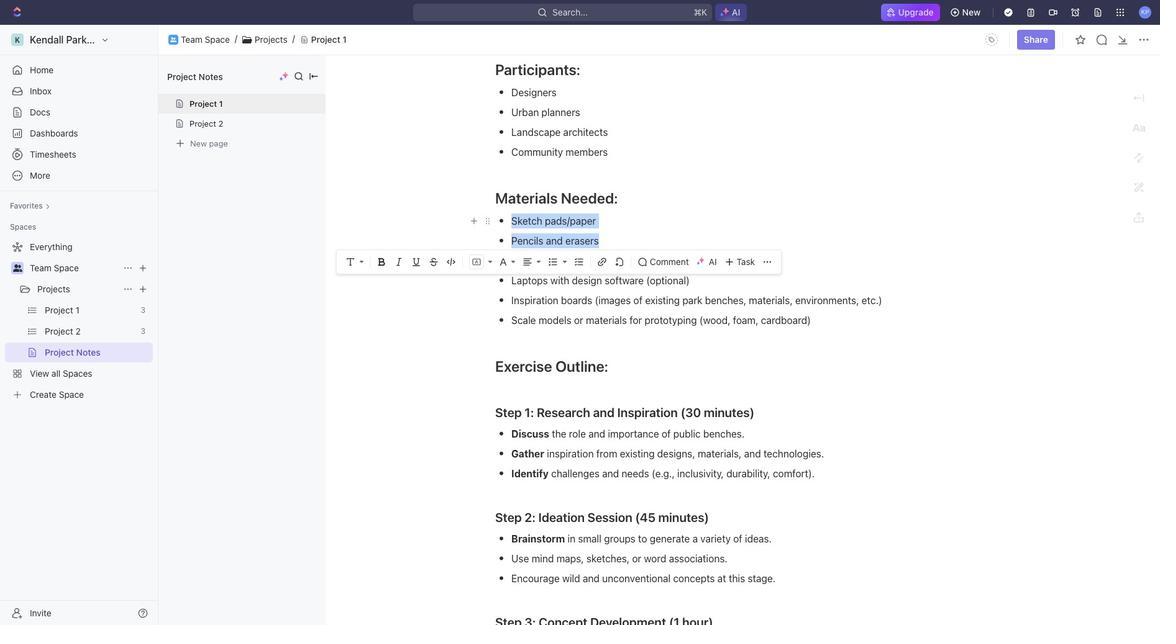 Task type: describe. For each thing, give the bounding box(es) containing it.
home
[[30, 65, 54, 75]]

more
[[30, 170, 50, 181]]

0 vertical spatial projects
[[255, 34, 288, 44]]

1 vertical spatial projects link
[[37, 280, 118, 300]]

mind
[[532, 554, 554, 565]]

brainstorm
[[511, 534, 565, 545]]

kendall
[[30, 34, 64, 45]]

project inside project 2 link
[[45, 326, 73, 337]]

the
[[552, 429, 566, 440]]

0 vertical spatial project 1
[[311, 34, 347, 44]]

inbox
[[30, 86, 52, 96]]

research
[[537, 406, 590, 420]]

discuss
[[511, 429, 549, 440]]

materials
[[586, 315, 627, 326]]

and up durability,
[[744, 449, 761, 460]]

etc.)
[[862, 295, 882, 306]]

and up discuss the role and importance of public benches.
[[593, 406, 615, 420]]

timesheets link
[[5, 145, 153, 165]]

project 1 inside sidebar navigation
[[45, 305, 79, 316]]

2:
[[525, 511, 536, 525]]

sketch
[[511, 216, 542, 227]]

step for step 2: ideation session (45 minutes)
[[495, 511, 522, 525]]

task
[[737, 257, 755, 267]]

small
[[578, 534, 602, 545]]

variety
[[701, 534, 731, 545]]

encourage wild and unconventional concepts at this stage.
[[511, 574, 776, 585]]

session
[[588, 511, 633, 525]]

for
[[630, 315, 642, 326]]

designs,
[[657, 449, 695, 460]]

groups
[[604, 534, 636, 545]]

materials needed:
[[495, 190, 618, 207]]

0 horizontal spatial dropdown menu image
[[561, 255, 569, 269]]

2 horizontal spatial dropdown menu image
[[982, 30, 1002, 50]]

docs
[[30, 107, 50, 117]]

inclusivity,
[[677, 469, 724, 480]]

favorites button
[[5, 199, 55, 214]]

everything
[[30, 242, 72, 252]]

kendall parks's workspace
[[30, 34, 154, 45]]

workspace
[[102, 34, 154, 45]]

sketch pads/paper
[[511, 216, 596, 227]]

benches.
[[703, 429, 745, 440]]

1 horizontal spatial 2
[[218, 119, 223, 129]]

projects inside sidebar navigation
[[37, 284, 70, 295]]

everything link
[[5, 237, 150, 257]]

0 vertical spatial project notes
[[167, 71, 223, 82]]

materials
[[495, 190, 558, 207]]

inspiration boards (images of existing park benches, materials, environments, etc.)
[[511, 295, 882, 306]]

landscape
[[511, 127, 561, 138]]

identify challenges and needs (e.g., inclusivity, durability, comfort).
[[511, 469, 815, 480]]

1 vertical spatial inspiration
[[617, 406, 678, 420]]

project 2 inside sidebar navigation
[[45, 326, 81, 337]]

planners
[[542, 107, 580, 118]]

prototyping
[[645, 315, 697, 326]]

1 horizontal spatial materials,
[[749, 295, 793, 306]]

needs
[[622, 469, 649, 480]]

view
[[30, 369, 49, 379]]

ideation
[[539, 511, 585, 525]]

1 inside project 1 link
[[76, 305, 79, 316]]

design
[[572, 275, 602, 287]]

new for new
[[962, 7, 981, 17]]

gather
[[511, 449, 544, 460]]

space for team space link to the right
[[205, 34, 230, 44]]

all
[[52, 369, 60, 379]]

view all spaces
[[30, 369, 92, 379]]

outline:
[[556, 358, 608, 375]]

brainstorm in small groups to generate a variety of ideas.
[[511, 534, 772, 545]]

0 vertical spatial projects link
[[255, 34, 288, 45]]

dashboards
[[30, 128, 78, 139]]

members
[[566, 147, 608, 158]]

invite
[[30, 608, 51, 619]]

1 horizontal spatial dropdown menu image
[[763, 257, 773, 267]]

technologies.
[[764, 449, 824, 460]]

community members
[[511, 147, 608, 158]]

laptops
[[511, 275, 548, 287]]

project inside the project notes "link"
[[45, 347, 74, 358]]

public
[[673, 429, 701, 440]]

team space for team space link to the right
[[181, 34, 230, 44]]

0 vertical spatial minutes)
[[704, 406, 755, 420]]

challenges
[[551, 469, 600, 480]]

inspiration
[[547, 449, 594, 460]]

stage.
[[748, 574, 776, 585]]

docs link
[[5, 103, 153, 122]]

project inside project 1 link
[[45, 305, 73, 316]]

wild
[[562, 574, 580, 585]]

1 horizontal spatial team space link
[[181, 34, 230, 45]]

architects
[[563, 127, 608, 138]]

1 vertical spatial minutes)
[[658, 511, 709, 525]]

1 vertical spatial of
[[662, 429, 671, 440]]

tree inside sidebar navigation
[[5, 237, 153, 405]]

1 horizontal spatial notes
[[199, 71, 223, 82]]

pencils and erasers
[[511, 236, 599, 247]]

cardboard)
[[761, 315, 811, 326]]

role
[[569, 429, 586, 440]]

boards
[[561, 295, 592, 306]]

participants:
[[495, 61, 580, 78]]

laptops with design software (optional)
[[511, 275, 690, 287]]

step for step 1: research and inspiration (30 minutes)
[[495, 406, 522, 420]]

user group image for team space link to the right
[[170, 37, 177, 42]]

and down from on the bottom right
[[602, 469, 619, 480]]

kp
[[1141, 8, 1149, 16]]

ai button
[[715, 4, 747, 21]]

upgrade link
[[881, 4, 940, 21]]

k
[[15, 35, 20, 44]]

1 horizontal spatial 1
[[219, 99, 223, 109]]

(30
[[681, 406, 701, 420]]

0 horizontal spatial materials,
[[698, 449, 742, 460]]

new button
[[945, 2, 988, 22]]

project 2 link
[[45, 322, 136, 342]]

scale
[[511, 315, 536, 326]]

create space
[[30, 390, 84, 400]]

page
[[209, 138, 228, 148]]

0 horizontal spatial of
[[634, 295, 643, 306]]



Task type: vqa. For each thing, say whether or not it's contained in the screenshot.
"Date updated"
no



Task type: locate. For each thing, give the bounding box(es) containing it.
1 horizontal spatial of
[[662, 429, 671, 440]]

1 vertical spatial team space link
[[30, 259, 118, 278]]

1 vertical spatial projects
[[37, 284, 70, 295]]

0 vertical spatial 1
[[343, 34, 347, 44]]

and down sketch pads/paper
[[546, 236, 563, 247]]

new inside button
[[962, 7, 981, 17]]

1:
[[525, 406, 534, 420]]

1 horizontal spatial projects
[[255, 34, 288, 44]]

ai left task in the top of the page
[[709, 257, 717, 267]]

0 horizontal spatial or
[[574, 315, 583, 326]]

inspiration
[[511, 295, 559, 306], [617, 406, 678, 420]]

scale models or materials for prototyping (wood, foam, cardboard)
[[511, 315, 811, 326]]

3 for 2
[[141, 327, 145, 336]]

pencils
[[600, 255, 632, 267]]

parks's
[[66, 34, 100, 45]]

0 vertical spatial materials,
[[749, 295, 793, 306]]

dashboards link
[[5, 124, 153, 144]]

ai inside button
[[732, 7, 740, 17]]

0 horizontal spatial inspiration
[[511, 295, 559, 306]]

minutes) up benches. at the right bottom
[[704, 406, 755, 420]]

team space link
[[181, 34, 230, 45], [30, 259, 118, 278]]

0 horizontal spatial notes
[[76, 347, 101, 358]]

create
[[30, 390, 57, 400]]

step 2: ideation session (45 minutes)
[[495, 511, 709, 525]]

0 horizontal spatial ai
[[709, 257, 717, 267]]

1
[[343, 34, 347, 44], [219, 99, 223, 109], [76, 305, 79, 316]]

new page
[[190, 138, 228, 148]]

1 horizontal spatial project 2
[[190, 119, 223, 129]]

view all spaces link
[[5, 364, 150, 384]]

landscape architects
[[511, 127, 608, 138]]

of
[[634, 295, 643, 306], [662, 429, 671, 440], [733, 534, 743, 545]]

1 horizontal spatial or
[[588, 255, 598, 267]]

0 vertical spatial inspiration
[[511, 295, 559, 306]]

0 vertical spatial project 2
[[190, 119, 223, 129]]

and
[[546, 236, 563, 247], [593, 406, 615, 420], [589, 429, 605, 440], [744, 449, 761, 460], [602, 469, 619, 480], [583, 574, 600, 585]]

existing up scale models or materials for prototyping (wood, foam, cardboard)
[[645, 295, 680, 306]]

1 vertical spatial notes
[[76, 347, 101, 358]]

associations.
[[669, 554, 728, 565]]

1 vertical spatial 1
[[219, 99, 223, 109]]

0 vertical spatial team
[[181, 34, 202, 44]]

environments,
[[795, 295, 859, 306]]

team
[[181, 34, 202, 44], [30, 263, 51, 273]]

1 vertical spatial 3
[[141, 327, 145, 336]]

0 vertical spatial existing
[[645, 295, 680, 306]]

2 3 from the top
[[141, 327, 145, 336]]

1 horizontal spatial spaces
[[63, 369, 92, 379]]

1 vertical spatial project 1
[[190, 99, 223, 109]]

space for left team space link
[[54, 263, 79, 273]]

2 up page
[[218, 119, 223, 129]]

or left word
[[632, 554, 642, 565]]

existing up needs
[[620, 449, 655, 460]]

and right role
[[589, 429, 605, 440]]

team space
[[181, 34, 230, 44], [30, 263, 79, 273]]

(45
[[635, 511, 656, 525]]

notes inside "link"
[[76, 347, 101, 358]]

0 horizontal spatial new
[[190, 138, 207, 148]]

comment
[[650, 257, 689, 267]]

0 vertical spatial space
[[205, 34, 230, 44]]

ai right ⌘k
[[732, 7, 740, 17]]

to
[[638, 534, 647, 545]]

dropdown menu image right task in the top of the page
[[763, 257, 773, 267]]

ai inside dropdown button
[[709, 257, 717, 267]]

tree
[[5, 237, 153, 405]]

new left page
[[190, 138, 207, 148]]

0 vertical spatial team space link
[[181, 34, 230, 45]]

encourage
[[511, 574, 560, 585]]

1 vertical spatial 2
[[76, 326, 81, 337]]

2
[[218, 119, 223, 129], [76, 326, 81, 337]]

0 vertical spatial notes
[[199, 71, 223, 82]]

1 vertical spatial project notes
[[45, 347, 101, 358]]

1 vertical spatial user group image
[[13, 265, 22, 272]]

inbox link
[[5, 81, 153, 101]]

and right wild
[[583, 574, 600, 585]]

discuss the role and importance of public benches.
[[511, 429, 745, 440]]

pads/paper
[[545, 216, 596, 227]]

project notes link
[[45, 343, 150, 363]]

1 horizontal spatial new
[[962, 7, 981, 17]]

identify
[[511, 469, 549, 480]]

at
[[718, 574, 726, 585]]

generate
[[650, 534, 690, 545]]

⌘k
[[694, 7, 707, 17]]

1 horizontal spatial ai
[[732, 7, 740, 17]]

team space for left team space link
[[30, 263, 79, 273]]

or for markers
[[588, 255, 598, 267]]

1 vertical spatial or
[[574, 315, 583, 326]]

1 horizontal spatial inspiration
[[617, 406, 678, 420]]

0 horizontal spatial 1
[[76, 305, 79, 316]]

project notes inside "link"
[[45, 347, 101, 358]]

search...
[[552, 7, 588, 17]]

0 vertical spatial user group image
[[170, 37, 177, 42]]

ai button
[[693, 254, 721, 271]]

0 horizontal spatial project notes
[[45, 347, 101, 358]]

0 horizontal spatial team
[[30, 263, 51, 273]]

team for left team space link
[[30, 263, 51, 273]]

sketches,
[[587, 554, 630, 565]]

2 step from the top
[[495, 511, 522, 525]]

foam,
[[733, 315, 759, 326]]

this
[[729, 574, 745, 585]]

step left 1:
[[495, 406, 522, 420]]

user group image for left team space link
[[13, 265, 22, 272]]

or up design
[[588, 255, 598, 267]]

home link
[[5, 60, 153, 80]]

2 vertical spatial or
[[632, 554, 642, 565]]

comfort).
[[773, 469, 815, 480]]

3 right project 1 link
[[141, 306, 145, 315]]

materials, up the cardboard)
[[749, 295, 793, 306]]

1 vertical spatial spaces
[[63, 369, 92, 379]]

benches,
[[705, 295, 746, 306]]

1 vertical spatial team
[[30, 263, 51, 273]]

user group image inside sidebar navigation
[[13, 265, 22, 272]]

step
[[495, 406, 522, 420], [495, 511, 522, 525]]

2 vertical spatial project 1
[[45, 305, 79, 316]]

2 inside project 2 link
[[76, 326, 81, 337]]

with
[[551, 275, 569, 287]]

timesheets
[[30, 149, 76, 160]]

sidebar navigation
[[0, 25, 161, 626]]

urban planners
[[511, 107, 580, 118]]

0 horizontal spatial spaces
[[10, 222, 36, 232]]

1 horizontal spatial team
[[181, 34, 202, 44]]

of up gather inspiration from existing designs, materials, and technologies.
[[662, 429, 671, 440]]

1 horizontal spatial team space
[[181, 34, 230, 44]]

favorites
[[10, 201, 43, 211]]

1 horizontal spatial project 1
[[190, 99, 223, 109]]

2 vertical spatial 1
[[76, 305, 79, 316]]

minutes) up a
[[658, 511, 709, 525]]

exercise outline:
[[495, 358, 608, 375]]

spaces down "favorites"
[[10, 222, 36, 232]]

notes
[[199, 71, 223, 82], [76, 347, 101, 358]]

dropdown menu image up with
[[561, 255, 569, 269]]

1 step from the top
[[495, 406, 522, 420]]

3 for 1
[[141, 306, 145, 315]]

1 vertical spatial materials,
[[698, 449, 742, 460]]

1 vertical spatial ai
[[709, 257, 717, 267]]

of left ideas.
[[733, 534, 743, 545]]

models
[[539, 315, 572, 326]]

1 vertical spatial space
[[54, 263, 79, 273]]

0 horizontal spatial project 2
[[45, 326, 81, 337]]

community
[[511, 147, 563, 158]]

0 horizontal spatial user group image
[[13, 265, 22, 272]]

new for new page
[[190, 138, 207, 148]]

share
[[1024, 34, 1048, 45]]

upgrade
[[898, 7, 934, 17]]

2 horizontal spatial or
[[632, 554, 642, 565]]

1 vertical spatial existing
[[620, 449, 655, 460]]

importance
[[608, 429, 659, 440]]

team space inside sidebar navigation
[[30, 263, 79, 273]]

inspiration up "importance"
[[617, 406, 678, 420]]

team inside sidebar navigation
[[30, 263, 51, 273]]

dropdown menu image down new button
[[982, 30, 1002, 50]]

step left 2:
[[495, 511, 522, 525]]

0 vertical spatial or
[[588, 255, 598, 267]]

2 down project 1 link
[[76, 326, 81, 337]]

2 vertical spatial of
[[733, 534, 743, 545]]

1 horizontal spatial projects link
[[255, 34, 288, 45]]

user group image
[[170, 37, 177, 42], [13, 265, 22, 272]]

0 horizontal spatial project 1
[[45, 305, 79, 316]]

spaces up create space link at the bottom left of the page
[[63, 369, 92, 379]]

team for team space link to the right
[[181, 34, 202, 44]]

word
[[644, 554, 666, 565]]

or for models
[[574, 315, 583, 326]]

new right "upgrade" in the top right of the page
[[962, 7, 981, 17]]

2 vertical spatial space
[[59, 390, 84, 400]]

project notes
[[167, 71, 223, 82], [45, 347, 101, 358]]

markers
[[550, 255, 586, 267]]

(optional)
[[647, 275, 690, 287]]

1 horizontal spatial project notes
[[167, 71, 223, 82]]

1 3 from the top
[[141, 306, 145, 315]]

inspiration down laptops
[[511, 295, 559, 306]]

project 2 up new page
[[190, 119, 223, 129]]

0 vertical spatial ai
[[732, 7, 740, 17]]

0 vertical spatial step
[[495, 406, 522, 420]]

use
[[511, 554, 529, 565]]

2 horizontal spatial project 1
[[311, 34, 347, 44]]

1 vertical spatial team space
[[30, 263, 79, 273]]

of up for
[[634, 295, 643, 306]]

1 horizontal spatial user group image
[[170, 37, 177, 42]]

or down boards
[[574, 315, 583, 326]]

urban
[[511, 107, 539, 118]]

project 2 down project 1 link
[[45, 326, 81, 337]]

materials,
[[749, 295, 793, 306], [698, 449, 742, 460]]

0 horizontal spatial team space
[[30, 263, 79, 273]]

0 horizontal spatial projects link
[[37, 280, 118, 300]]

0 vertical spatial of
[[634, 295, 643, 306]]

(e.g.,
[[652, 469, 675, 480]]

2 horizontal spatial of
[[733, 534, 743, 545]]

exercise
[[495, 358, 552, 375]]

maps,
[[557, 554, 584, 565]]

project
[[311, 34, 340, 44], [167, 71, 196, 82], [190, 99, 217, 109], [190, 119, 216, 129], [45, 305, 73, 316], [45, 326, 73, 337], [45, 347, 74, 358]]

0 horizontal spatial team space link
[[30, 259, 118, 278]]

0 vertical spatial 2
[[218, 119, 223, 129]]

kp button
[[1135, 2, 1155, 22]]

spaces inside "view all spaces" link
[[63, 369, 92, 379]]

spaces
[[10, 222, 36, 232], [63, 369, 92, 379]]

0 horizontal spatial projects
[[37, 284, 70, 295]]

0 vertical spatial 3
[[141, 306, 145, 315]]

0 vertical spatial spaces
[[10, 222, 36, 232]]

0 vertical spatial team space
[[181, 34, 230, 44]]

3 up the project notes "link"
[[141, 327, 145, 336]]

materials, down benches. at the right bottom
[[698, 449, 742, 460]]

durability,
[[727, 469, 770, 480]]

2 horizontal spatial 1
[[343, 34, 347, 44]]

1 vertical spatial step
[[495, 511, 522, 525]]

0 vertical spatial new
[[962, 7, 981, 17]]

1 vertical spatial project 2
[[45, 326, 81, 337]]

0 horizontal spatial 2
[[76, 326, 81, 337]]

software
[[605, 275, 644, 287]]

1 vertical spatial new
[[190, 138, 207, 148]]

dropdown menu image
[[982, 30, 1002, 50], [561, 255, 569, 269], [763, 257, 773, 267]]

kendall parks's workspace, , element
[[11, 34, 24, 46]]

colored
[[511, 255, 547, 267]]

or
[[588, 255, 598, 267], [574, 315, 583, 326], [632, 554, 642, 565]]

gather inspiration from existing designs, materials, and technologies.
[[511, 449, 824, 460]]

tree containing everything
[[5, 237, 153, 405]]



